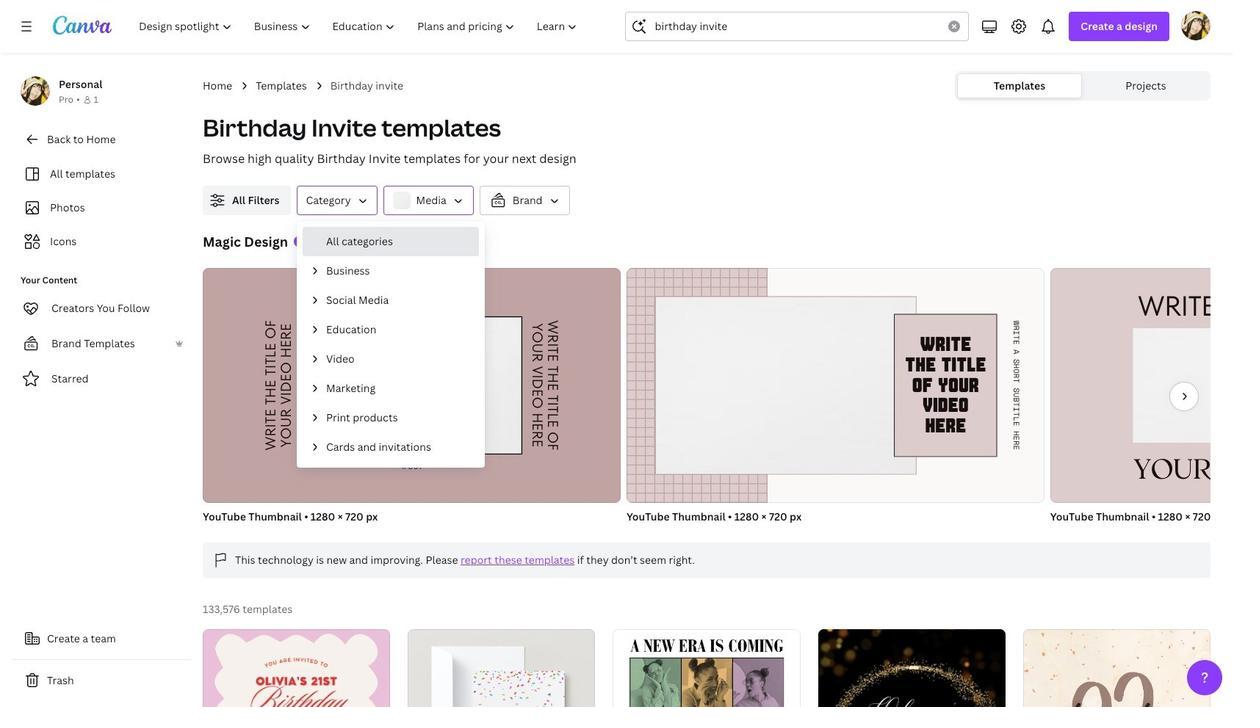 Task type: vqa. For each thing, say whether or not it's contained in the screenshot.
Peach Textured Birthday Invitation Instagram Story image at the bottom
yes



Task type: locate. For each thing, give the bounding box(es) containing it.
list
[[303, 227, 479, 462]]

uploaded media image
[[393, 192, 411, 209]]

None search field
[[626, 12, 970, 41]]

stephanie aranda image
[[1182, 11, 1211, 40]]

group
[[203, 262, 621, 526], [203, 262, 621, 503], [533, 266, 1045, 526], [1051, 268, 1235, 526]]



Task type: describe. For each thing, give the bounding box(es) containing it.
Search search field
[[655, 12, 940, 40]]

peach textured birthday invitation instagram story image
[[1024, 630, 1211, 708]]

pink modern fun birthday party invitation image
[[203, 630, 390, 708]]

top level navigation element
[[129, 12, 591, 41]]

white pink simple birthday party invitation instagram story image
[[613, 630, 801, 708]]



